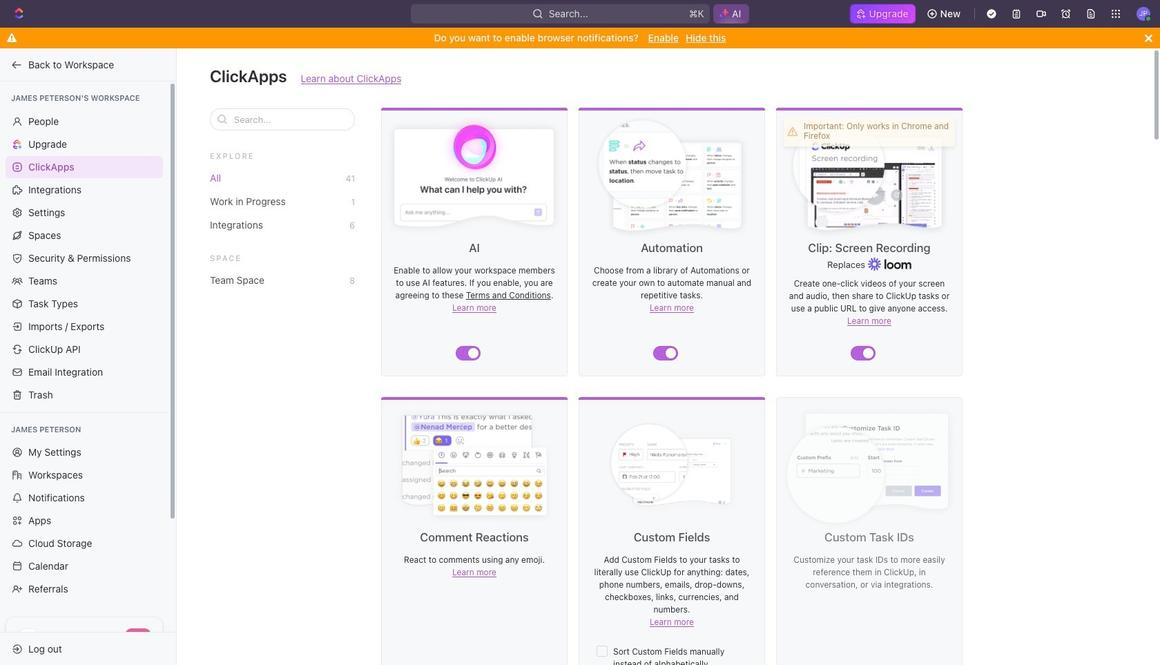 Task type: vqa. For each thing, say whether or not it's contained in the screenshot.
search... text box
yes



Task type: describe. For each thing, give the bounding box(es) containing it.
Search... text field
[[234, 109, 348, 130]]



